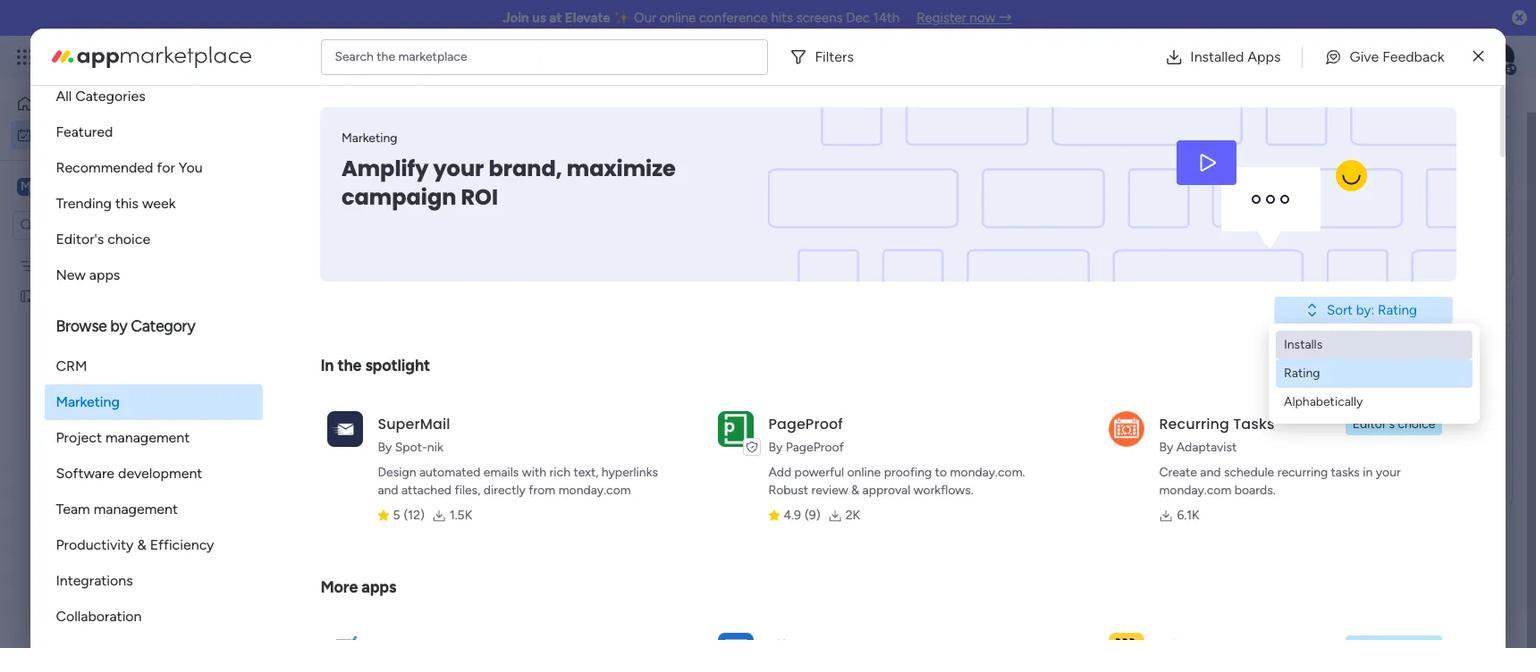 Task type: describe. For each thing, give the bounding box(es) containing it.
emails
[[484, 465, 519, 480]]

new
[[56, 267, 86, 284]]

column for date column
[[1229, 299, 1273, 314]]

category
[[131, 317, 195, 336]]

installed apps button
[[1151, 39, 1296, 75]]

first board link
[[745, 251, 911, 284]]

which
[[1199, 384, 1235, 399]]

first for 'first board' group
[[1203, 417, 1227, 432]]

hyperlinks
[[602, 465, 658, 480]]

installs
[[1284, 337, 1323, 352]]

your inside marketing amplify your brand, maximize campaign roi
[[434, 154, 485, 183]]

give
[[1350, 48, 1379, 65]]

amplify
[[342, 154, 429, 183]]

main content containing overdue /
[[237, 43, 1537, 648]]

help image
[[1424, 48, 1442, 66]]

design
[[378, 465, 416, 480]]

join us at elevate ✨ our online conference hits screens dec 14th
[[503, 10, 900, 26]]

main workspace
[[41, 178, 147, 195]]

marketing amplify your brand, maximize campaign roi
[[342, 131, 676, 212]]

/ down campaign
[[375, 223, 383, 245]]

our
[[634, 10, 657, 26]]

column left should
[[1280, 384, 1323, 399]]

0 horizontal spatial work
[[316, 104, 388, 144]]

notifications image
[[1223, 48, 1241, 66]]

1 image
[[1275, 37, 1292, 57]]

first board heading
[[1203, 415, 1263, 434]]

pageproof by pageproof
[[769, 414, 844, 455]]

search the marketplace
[[335, 49, 467, 64]]

dapulse x slim image
[[1474, 46, 1484, 68]]

home button
[[11, 89, 192, 118]]

item 1
[[291, 259, 325, 275]]

main
[[41, 178, 73, 195]]

overdue
[[301, 223, 371, 245]]

and inside "create and schedule recurring tasks in your monday.com boards."
[[1201, 465, 1221, 480]]

team management
[[56, 501, 178, 518]]

approval
[[863, 483, 911, 498]]

sort by: rating button
[[1274, 297, 1453, 324]]

your inside "create and schedule recurring tasks in your monday.com boards."
[[1376, 465, 1401, 480]]

the for marketplace
[[377, 49, 395, 64]]

no selection
[[1218, 451, 1289, 466]]

brand,
[[489, 154, 563, 183]]

monday
[[80, 47, 141, 67]]

schedule
[[1224, 465, 1275, 480]]

1.5k
[[450, 508, 472, 523]]

2 app logo image from the left
[[719, 411, 754, 447]]

us
[[532, 10, 546, 26]]

week for next
[[341, 448, 383, 470]]

hide done items
[[471, 149, 563, 165]]

invite members image
[[1301, 48, 1319, 66]]

the for spotlight
[[338, 356, 362, 376]]

work inside main content
[[1310, 90, 1347, 111]]

boards
[[1199, 210, 1238, 225]]

(12)
[[404, 508, 425, 523]]

in
[[1363, 465, 1373, 480]]

group for group
[[985, 222, 1020, 237]]

banner logo image
[[1110, 107, 1436, 282]]

recurring
[[1278, 465, 1328, 480]]

by for pageproof
[[769, 440, 783, 455]]

the for boards,
[[1235, 128, 1254, 143]]

feedback
[[1383, 48, 1445, 65]]

first board inside list box
[[42, 288, 102, 304]]

you
[[179, 159, 203, 176]]

to inside add powerful online proofing to monday.com. robust review & approval workflows.
[[935, 465, 947, 480]]

efficiency
[[150, 537, 214, 554]]

work for my
[[60, 127, 87, 142]]

done
[[501, 149, 529, 165]]

search
[[335, 49, 374, 64]]

2 horizontal spatial items
[[532, 149, 563, 165]]

priority for priority
[[1483, 222, 1524, 237]]

collaboration
[[56, 608, 142, 625]]

next week / 0 items
[[301, 448, 442, 470]]

boards,
[[1257, 128, 1298, 143]]

workspace selection element
[[17, 176, 149, 199]]

apps for new apps
[[89, 267, 120, 284]]

my work
[[268, 104, 388, 144]]

you'd
[[1417, 128, 1447, 143]]

people
[[1375, 128, 1414, 143]]

this
[[115, 195, 139, 212]]

1 vertical spatial pageproof
[[786, 440, 844, 455]]

more
[[321, 578, 358, 597]]

0 vertical spatial management
[[180, 47, 278, 67]]

selection
[[1238, 451, 1289, 466]]

software development
[[56, 465, 202, 482]]

browse by category
[[56, 317, 195, 336]]

0 vertical spatial to
[[1472, 128, 1483, 143]]

show?
[[1386, 384, 1421, 399]]

0 vertical spatial editor's
[[56, 231, 104, 248]]

1 vertical spatial 0
[[358, 518, 366, 533]]

3 by from the left
[[1160, 440, 1174, 455]]

4.9 (9)
[[784, 508, 821, 523]]

screens
[[797, 10, 843, 26]]

without a date /
[[301, 577, 439, 599]]

trending
[[56, 195, 112, 212]]

workspace
[[76, 178, 147, 195]]

and inside design automated emails with rich text, hyperlinks and attached files, directly from monday.com
[[378, 483, 398, 498]]

crm
[[56, 358, 87, 375]]

status for status
[[1360, 222, 1396, 237]]

supermail by spot-nik
[[378, 414, 450, 455]]

apps
[[1248, 48, 1281, 65]]

first board for first board link on the top of the page
[[748, 260, 808, 275]]

my for my work
[[268, 104, 309, 144]]

marketing for marketing
[[56, 394, 120, 411]]

group for group title
[[957, 261, 990, 275]]

& inside add powerful online proofing to monday.com. robust review & approval workflows.
[[852, 483, 860, 498]]

board inside heading
[[1231, 417, 1263, 432]]

this
[[301, 384, 334, 406]]

management for team management
[[94, 501, 178, 518]]

in
[[321, 356, 334, 376]]

online inside add powerful online proofing to monday.com. robust review & approval workflows.
[[847, 465, 881, 480]]

jacob simon image
[[1487, 43, 1515, 72]]

robust
[[769, 483, 809, 498]]

apps for more apps
[[362, 578, 396, 597]]

columns
[[1301, 128, 1348, 143]]

rating inside popup button
[[1378, 302, 1417, 318]]

by for supermail
[[378, 440, 392, 455]]

recommended
[[56, 159, 153, 176]]

sort
[[1327, 302, 1353, 318]]

priority for priority column
[[1199, 343, 1239, 358]]

4.9
[[784, 508, 801, 523]]

0 vertical spatial online
[[660, 10, 696, 26]]

group title
[[957, 261, 1015, 275]]

spot-
[[395, 440, 427, 455]]

0 horizontal spatial items
[[369, 518, 400, 533]]

at
[[549, 10, 562, 26]]

more apps
[[321, 578, 396, 597]]

status for status column
[[1199, 254, 1236, 270]]

shareable board image
[[19, 288, 36, 305]]

dec
[[846, 10, 870, 26]]

1 horizontal spatial editor's choice
[[1353, 417, 1436, 432]]

like
[[1450, 128, 1468, 143]]

register now → link
[[917, 10, 1012, 26]]

menu menu
[[1276, 331, 1473, 417]]

first inside list box
[[42, 288, 67, 304]]



Task type: locate. For each thing, give the bounding box(es) containing it.
app logo image for by spot-nik
[[328, 411, 363, 447]]

group up title
[[985, 222, 1020, 237]]

week down in the spotlight
[[338, 384, 380, 406]]

overdue /
[[301, 223, 387, 245]]

add
[[769, 465, 792, 480]]

1 horizontal spatial first board
[[748, 260, 808, 275]]

1 horizontal spatial work
[[1310, 90, 1347, 111]]

marketing up amplify
[[342, 131, 398, 146]]

0 vertical spatial &
[[852, 483, 860, 498]]

1 horizontal spatial monday.com
[[1160, 483, 1232, 498]]

online up approval
[[847, 465, 881, 480]]

0 horizontal spatial &
[[137, 537, 146, 554]]

review
[[812, 483, 849, 498]]

we
[[1366, 384, 1383, 399]]

for
[[157, 159, 175, 176]]

workspace image
[[17, 177, 35, 196]]

0 horizontal spatial to
[[935, 465, 947, 480]]

1 vertical spatial editor's choice
[[1353, 417, 1436, 432]]

1 vertical spatial &
[[137, 537, 146, 554]]

app logo image for by adaptavist
[[1109, 411, 1145, 447]]

choice down the this
[[107, 231, 150, 248]]

week for this
[[338, 384, 380, 406]]

it
[[1407, 259, 1415, 275]]

text,
[[574, 465, 599, 480]]

1 vertical spatial rating
[[1284, 366, 1321, 381]]

work right monday
[[145, 47, 177, 67]]

my work
[[39, 127, 87, 142]]

0 horizontal spatial choice
[[107, 231, 150, 248]]

date for date
[[1240, 222, 1266, 237]]

to up the workflows.
[[935, 465, 947, 480]]

/ down supermail
[[387, 448, 396, 470]]

marketing for marketing amplify your brand, maximize campaign roi
[[342, 131, 398, 146]]

&
[[852, 483, 860, 498], [137, 537, 146, 554]]

items inside 'next week / 0 items'
[[411, 453, 442, 469]]

2 horizontal spatial app logo image
[[1109, 411, 1145, 447]]

/ down the spotlight
[[384, 384, 393, 406]]

1 vertical spatial status
[[1199, 254, 1236, 270]]

0 vertical spatial choice
[[107, 231, 150, 248]]

date for date column
[[1199, 299, 1226, 314]]

1 vertical spatial date
[[1199, 299, 1226, 314]]

week right the this
[[142, 195, 176, 212]]

people down the choose
[[1199, 165, 1238, 180]]

2 horizontal spatial and
[[1351, 128, 1372, 143]]

1 by from the left
[[378, 440, 392, 455]]

team
[[56, 501, 90, 518]]

2 vertical spatial priority
[[1238, 384, 1277, 399]]

and
[[1351, 128, 1372, 143], [1201, 465, 1221, 480], [378, 483, 398, 498]]

editor's choice up the board
[[56, 231, 150, 248]]

supermail
[[378, 414, 450, 435]]

1 vertical spatial editor's
[[1353, 417, 1395, 432]]

app logo image left recurring on the bottom right
[[1109, 411, 1145, 447]]

items up attached
[[411, 453, 442, 469]]

choose
[[1189, 128, 1232, 143]]

productivity & efficiency
[[56, 537, 214, 554]]

2 vertical spatial management
[[94, 501, 178, 518]]

marketplace
[[398, 49, 467, 64]]

1 horizontal spatial items
[[411, 453, 442, 469]]

rating right the by:
[[1378, 302, 1417, 318]]

my
[[1286, 90, 1307, 111], [268, 104, 309, 144], [39, 127, 57, 142], [42, 258, 59, 273]]

the left the boards,
[[1235, 128, 1254, 143]]

m
[[21, 178, 31, 194]]

option
[[0, 250, 228, 253]]

0 horizontal spatial work
[[60, 127, 87, 142]]

my down see plans button
[[268, 104, 309, 144]]

& left the efficiency
[[137, 537, 146, 554]]

rating
[[1378, 302, 1417, 318], [1284, 366, 1321, 381]]

main content
[[237, 43, 1537, 648]]

online right our
[[660, 10, 696, 26]]

items left (12)
[[369, 518, 400, 533]]

new apps
[[56, 267, 120, 284]]

apps right more
[[362, 578, 396, 597]]

first for first board link on the top of the page
[[748, 260, 772, 275]]

by inside supermail by spot-nik
[[378, 440, 392, 455]]

monday.com inside "create and schedule recurring tasks in your monday.com boards."
[[1160, 483, 1232, 498]]

date up the status column
[[1240, 222, 1266, 237]]

the right search
[[377, 49, 395, 64]]

1 horizontal spatial to
[[1472, 128, 1483, 143]]

my inside list box
[[42, 258, 59, 273]]

1 horizontal spatial and
[[1201, 465, 1221, 480]]

work
[[145, 47, 177, 67], [60, 127, 87, 142]]

attached
[[402, 483, 452, 498]]

work up columns
[[1310, 90, 1347, 111]]

2 vertical spatial items
[[369, 518, 400, 533]]

3 app logo image from the left
[[1109, 411, 1145, 447]]

date column
[[1199, 299, 1273, 314]]

2 vertical spatial week
[[341, 448, 383, 470]]

0 vertical spatial apps
[[89, 267, 120, 284]]

to right like on the top right of page
[[1472, 128, 1483, 143]]

0 vertical spatial rating
[[1378, 302, 1417, 318]]

0 vertical spatial priority
[[1483, 222, 1524, 237]]

1 monday.com from the left
[[559, 483, 631, 498]]

date
[[1240, 222, 1266, 237], [1199, 299, 1226, 314]]

and down adaptavist
[[1201, 465, 1221, 480]]

management for project management
[[105, 429, 190, 446]]

1 vertical spatial online
[[847, 465, 881, 480]]

item
[[291, 259, 316, 275]]

customize button
[[571, 143, 667, 172]]

my down home
[[39, 127, 57, 142]]

Filter dashboard by text search field
[[264, 143, 432, 172]]

on
[[1390, 259, 1404, 275]]

column up date column
[[1239, 254, 1283, 270]]

first inside heading
[[1203, 417, 1227, 432]]

0 horizontal spatial apps
[[89, 267, 120, 284]]

people left boards
[[1118, 222, 1156, 237]]

search everything image
[[1385, 48, 1402, 66]]

by
[[110, 317, 127, 336]]

spotlight
[[365, 356, 430, 376]]

list box containing my board
[[0, 247, 228, 553]]

customize my work
[[1207, 90, 1347, 111]]

1 vertical spatial to
[[935, 465, 947, 480]]

1 horizontal spatial work
[[145, 47, 177, 67]]

rating inside the menu "menu"
[[1284, 366, 1321, 381]]

my left the board
[[42, 258, 59, 273]]

my inside main content
[[1286, 90, 1307, 111]]

all categories
[[56, 88, 145, 105]]

2 vertical spatial and
[[378, 483, 398, 498]]

date up priority column
[[1199, 299, 1226, 314]]

0 vertical spatial pageproof
[[769, 414, 843, 435]]

apps marketplace image
[[52, 46, 252, 68]]

2 vertical spatial the
[[338, 356, 362, 376]]

my work button
[[11, 120, 192, 149]]

inbox image
[[1262, 48, 1280, 66]]

1 vertical spatial the
[[1235, 128, 1254, 143]]

column for status column
[[1239, 254, 1283, 270]]

v2 info image
[[1486, 382, 1498, 401]]

monday.com down text,
[[559, 483, 631, 498]]

status down boards
[[1199, 254, 1236, 270]]

alphabetically
[[1284, 394, 1363, 410]]

5
[[393, 508, 400, 523]]

app logo image left the pageproof by pageproof
[[719, 411, 754, 447]]

2 horizontal spatial first
[[1203, 417, 1227, 432]]

0 vertical spatial date
[[1240, 222, 1266, 237]]

items
[[532, 149, 563, 165], [411, 453, 442, 469], [369, 518, 400, 533]]

by up create
[[1160, 440, 1174, 455]]

Search in workspace field
[[38, 215, 149, 235]]

column for priority column
[[1243, 343, 1286, 358]]

0 vertical spatial group
[[985, 222, 1020, 237]]

& up 2k on the right of page
[[852, 483, 860, 498]]

0 horizontal spatial editor's choice
[[56, 231, 150, 248]]

0 horizontal spatial people
[[1118, 222, 1156, 237]]

customize for customize my work
[[1207, 90, 1282, 111]]

1 vertical spatial management
[[105, 429, 190, 446]]

work up amplify
[[316, 104, 388, 144]]

0 horizontal spatial the
[[338, 356, 362, 376]]

0 vertical spatial and
[[1351, 128, 1372, 143]]

1 vertical spatial priority
[[1199, 343, 1239, 358]]

monday.com down create
[[1160, 483, 1232, 498]]

choice
[[107, 231, 150, 248], [1398, 417, 1436, 432]]

search image
[[411, 150, 425, 165]]

register
[[917, 10, 967, 26]]

0 vertical spatial first
[[748, 260, 772, 275]]

trending this week
[[56, 195, 176, 212]]

recurring tasks
[[1160, 414, 1275, 435]]

0 vertical spatial marketing
[[342, 131, 398, 146]]

first board group
[[1199, 415, 1498, 477]]

first board for 'first board' group
[[1203, 417, 1263, 432]]

0 vertical spatial status
[[1360, 222, 1396, 237]]

from
[[529, 483, 556, 498]]

None search field
[[264, 143, 432, 172]]

0 horizontal spatial marketing
[[56, 394, 120, 411]]

0 horizontal spatial date
[[1199, 299, 1226, 314]]

0 vertical spatial items
[[532, 149, 563, 165]]

apps image
[[1341, 48, 1359, 66]]

0 left nik
[[400, 453, 408, 469]]

customize for customize
[[599, 149, 660, 165]]

elevate
[[565, 10, 611, 26]]

by up add
[[769, 440, 783, 455]]

next
[[301, 448, 337, 470]]

monday.com
[[559, 483, 631, 498], [1160, 483, 1232, 498]]

1 horizontal spatial &
[[852, 483, 860, 498]]

and down design
[[378, 483, 398, 498]]

editor's down we
[[1353, 417, 1395, 432]]

0 vertical spatial the
[[377, 49, 395, 64]]

0 horizontal spatial first board
[[42, 288, 102, 304]]

0 vertical spatial customize
[[1207, 90, 1282, 111]]

by:
[[1356, 302, 1375, 318]]

management
[[180, 47, 278, 67], [105, 429, 190, 446], [94, 501, 178, 518]]

0 horizontal spatial online
[[660, 10, 696, 26]]

files,
[[455, 483, 481, 498]]

create and schedule recurring tasks in your monday.com boards.
[[1160, 465, 1401, 498]]

editor's up the board
[[56, 231, 104, 248]]

/ right date
[[426, 577, 434, 599]]

0 items
[[358, 518, 400, 533]]

by adaptavist
[[1160, 440, 1237, 455]]

1 app logo image from the left
[[328, 411, 363, 447]]

0 vertical spatial editor's choice
[[56, 231, 150, 248]]

first board
[[748, 260, 808, 275], [42, 288, 102, 304], [1203, 417, 1263, 432]]

0 horizontal spatial rating
[[1284, 366, 1321, 381]]

apps right new
[[89, 267, 120, 284]]

work down home
[[60, 127, 87, 142]]

status up working on it
[[1360, 222, 1396, 237]]

software
[[56, 465, 115, 482]]

items right "done"
[[532, 149, 563, 165]]

2 horizontal spatial first board
[[1203, 417, 1263, 432]]

choice down show?
[[1398, 417, 1436, 432]]

create
[[1160, 465, 1198, 480]]

choose the boards, columns and people you'd like to see
[[1189, 128, 1506, 143]]

0 horizontal spatial app logo image
[[328, 411, 363, 447]]

now
[[970, 10, 996, 26]]

first board inside group
[[1203, 417, 1263, 432]]

2 horizontal spatial the
[[1235, 128, 1254, 143]]

by inside the pageproof by pageproof
[[769, 440, 783, 455]]

design automated emails with rich text, hyperlinks and attached files, directly from monday.com
[[378, 465, 658, 498]]

filters
[[815, 48, 854, 65]]

1 vertical spatial your
[[1376, 465, 1401, 480]]

list box
[[0, 247, 228, 553]]

the right in
[[338, 356, 362, 376]]

by left spot-
[[378, 440, 392, 455]]

monday.com inside design automated emails with rich text, hyperlinks and attached files, directly from monday.com
[[559, 483, 631, 498]]

1 horizontal spatial online
[[847, 465, 881, 480]]

1 vertical spatial work
[[60, 127, 87, 142]]

2 vertical spatial first
[[1203, 417, 1227, 432]]

tasks
[[1234, 414, 1275, 435]]

0 horizontal spatial monday.com
[[559, 483, 631, 498]]

without
[[301, 577, 365, 599]]

give feedback button
[[1311, 39, 1459, 75]]

priority column
[[1199, 343, 1286, 358]]

work for monday
[[145, 47, 177, 67]]

group
[[985, 222, 1020, 237], [957, 261, 990, 275]]

development
[[118, 465, 202, 482]]

group left title
[[957, 261, 990, 275]]

work inside button
[[60, 127, 87, 142]]

select product image
[[16, 48, 34, 66]]

0 horizontal spatial and
[[378, 483, 398, 498]]

1 vertical spatial customize
[[599, 149, 660, 165]]

my for my work
[[39, 127, 57, 142]]

featured
[[56, 123, 113, 140]]

add powerful online proofing to monday.com. robust review & approval workflows.
[[769, 465, 1025, 498]]

0 inside 'next week / 0 items'
[[400, 453, 408, 469]]

my for my board
[[42, 258, 59, 273]]

1 vertical spatial week
[[338, 384, 380, 406]]

rich
[[550, 465, 571, 480]]

0 left 5 at the left bottom
[[358, 518, 366, 533]]

sort by: rating
[[1327, 302, 1417, 318]]

week
[[142, 195, 176, 212], [338, 384, 380, 406], [341, 448, 383, 470]]

2 monday.com from the left
[[1160, 483, 1232, 498]]

rating up the which priority column should we show?
[[1284, 366, 1321, 381]]

1 vertical spatial group
[[957, 261, 990, 275]]

1 horizontal spatial editor's
[[1353, 417, 1395, 432]]

1 horizontal spatial rating
[[1378, 302, 1417, 318]]

boards.
[[1235, 483, 1276, 498]]

column up priority column
[[1229, 299, 1273, 314]]

1 vertical spatial people
[[1118, 222, 1156, 237]]

register now →
[[917, 10, 1012, 26]]

2k
[[846, 508, 860, 523]]

tasks
[[1331, 465, 1360, 480]]

6.1k
[[1177, 508, 1200, 523]]

1 horizontal spatial marketing
[[342, 131, 398, 146]]

none search field inside main content
[[264, 143, 432, 172]]

0 horizontal spatial editor's
[[56, 231, 104, 248]]

marketing up project
[[56, 394, 120, 411]]

1 vertical spatial first board
[[42, 288, 102, 304]]

app logo image down this week /
[[328, 411, 363, 447]]

1 horizontal spatial people
[[1199, 165, 1238, 180]]

0 horizontal spatial first
[[42, 288, 67, 304]]

0 vertical spatial your
[[434, 154, 485, 183]]

editor's choice down show?
[[1353, 417, 1436, 432]]

1 vertical spatial and
[[1201, 465, 1221, 480]]

customize inside customize button
[[599, 149, 660, 165]]

2 by from the left
[[769, 440, 783, 455]]

1 vertical spatial choice
[[1398, 417, 1436, 432]]

marketing inside marketing amplify your brand, maximize campaign roi
[[342, 131, 398, 146]]

workflows.
[[914, 483, 974, 498]]

recurring
[[1160, 414, 1230, 435]]

app logo image
[[328, 411, 363, 447], [719, 411, 754, 447], [1109, 411, 1145, 447]]

(9)
[[805, 508, 821, 523]]

0 vertical spatial week
[[142, 195, 176, 212]]

all
[[56, 88, 72, 105]]

0 horizontal spatial by
[[378, 440, 392, 455]]

my up the boards,
[[1286, 90, 1307, 111]]

my board
[[42, 258, 95, 273]]

week right next
[[341, 448, 383, 470]]

my inside button
[[39, 127, 57, 142]]

1 horizontal spatial app logo image
[[719, 411, 754, 447]]

0 horizontal spatial your
[[434, 154, 485, 183]]

1 vertical spatial items
[[411, 453, 442, 469]]

join
[[503, 10, 529, 26]]

maximize
[[567, 154, 676, 183]]

your right search image at left
[[434, 154, 485, 183]]

2 vertical spatial first board
[[1203, 417, 1263, 432]]

0 horizontal spatial status
[[1199, 254, 1236, 270]]

0 vertical spatial people
[[1199, 165, 1238, 180]]

and inside main content
[[1351, 128, 1372, 143]]

the inside main content
[[1235, 128, 1254, 143]]

column down date column
[[1243, 343, 1286, 358]]

1 horizontal spatial by
[[769, 440, 783, 455]]

1 horizontal spatial the
[[377, 49, 395, 64]]

1 vertical spatial apps
[[362, 578, 396, 597]]

monday.com.
[[950, 465, 1025, 480]]

and left people
[[1351, 128, 1372, 143]]

your right in
[[1376, 465, 1401, 480]]

1 horizontal spatial choice
[[1398, 417, 1436, 432]]

by
[[378, 440, 392, 455], [769, 440, 783, 455], [1160, 440, 1174, 455]]



Task type: vqa. For each thing, say whether or not it's contained in the screenshot.
M
yes



